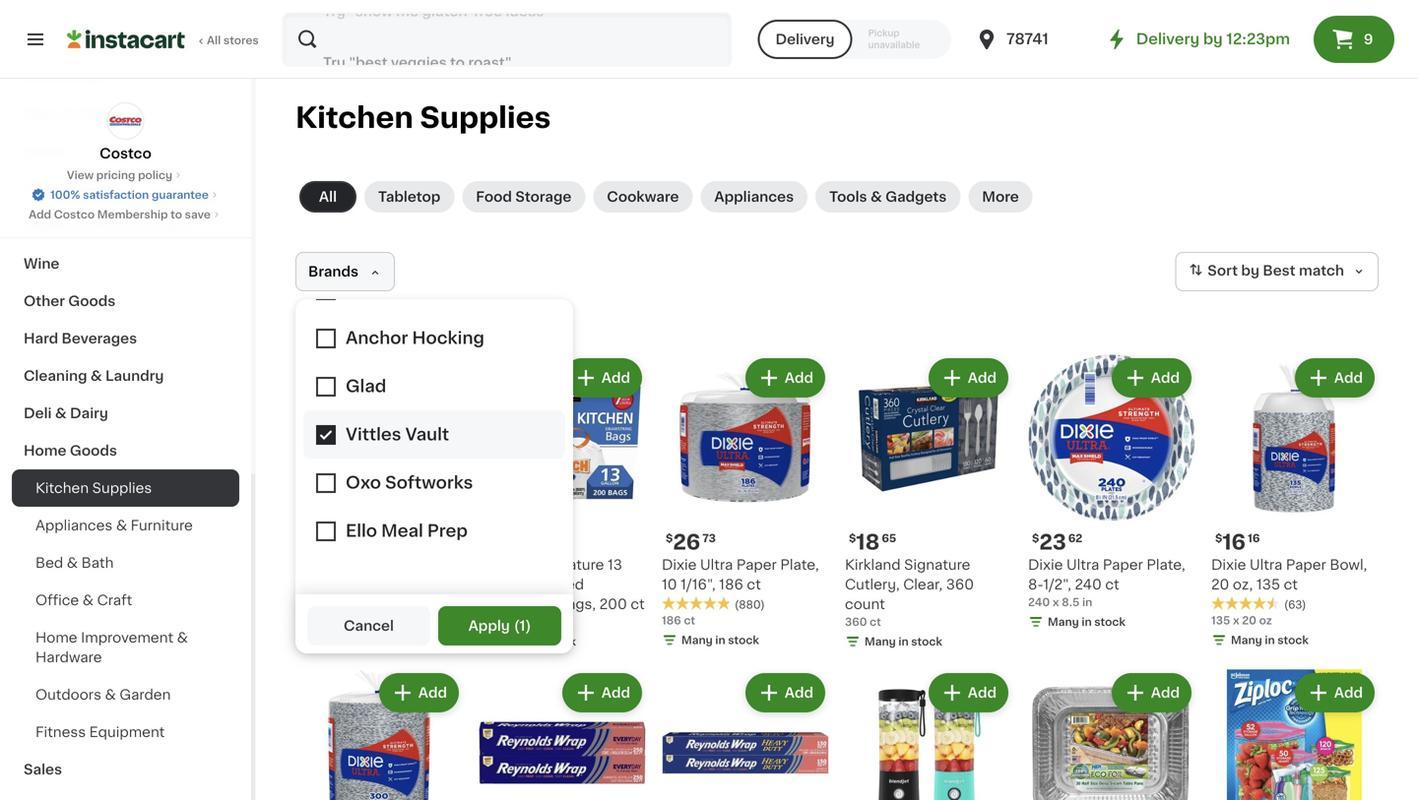 Task type: vqa. For each thing, say whether or not it's contained in the screenshot.
Mix to the bottom
no



Task type: locate. For each thing, give the bounding box(es) containing it.
appliances & furniture
[[35, 519, 193, 533]]

135 left the oz
[[1212, 616, 1231, 626]]

1 vertical spatial kitchen supplies
[[35, 482, 152, 495]]

21
[[307, 532, 330, 553]]

other goods
[[24, 295, 116, 308]]

& up bed & bath link
[[116, 519, 127, 533]]

(63)
[[1284, 600, 1307, 611]]

goods down dairy
[[70, 444, 117, 458]]

200 down flex-
[[431, 578, 459, 592]]

0 horizontal spatial dixie
[[662, 558, 697, 572]]

& right improvement
[[177, 631, 188, 645]]

product group
[[296, 355, 463, 654], [479, 355, 646, 654], [662, 355, 829, 653], [845, 355, 1013, 654], [1028, 355, 1196, 634], [1212, 355, 1379, 653], [296, 670, 463, 801], [479, 670, 646, 801], [662, 670, 829, 801], [845, 670, 1013, 801], [1028, 670, 1196, 801], [1212, 670, 1379, 801]]

1 vertical spatial 240
[[1028, 597, 1050, 608]]

0 vertical spatial appliances
[[715, 190, 794, 204]]

kirkland for $
[[845, 558, 901, 572]]

equipment
[[89, 726, 165, 740]]

0 horizontal spatial 186
[[662, 616, 681, 626]]

appliances left tools
[[715, 190, 794, 204]]

0 horizontal spatial best
[[301, 512, 323, 521]]

& right bed
[[67, 557, 78, 570]]

signature for $
[[904, 558, 971, 572]]

0 vertical spatial home
[[24, 444, 66, 458]]

home down deli
[[24, 444, 66, 458]]

delivery inside button
[[776, 33, 835, 46]]

0 horizontal spatial all
[[207, 35, 221, 46]]

0 horizontal spatial plate,
[[780, 558, 819, 572]]

all for all
[[319, 190, 337, 204]]

in down drawstring at the left bottom of the page
[[532, 637, 542, 648]]

paper goods link
[[12, 170, 239, 208]]

20 inside dixie ultra paper bowl, 20 oz, 135 ct
[[1212, 578, 1230, 592]]

kitchen up cancel
[[332, 578, 386, 592]]

x left (
[[504, 617, 510, 628]]

paper for dixie ultra paper bowl, 20 oz, 135 ct
[[1286, 558, 1327, 572]]

plate, for dixie ultra paper plate, 8-1/2", 240 ct 240 x 8.5 in
[[1147, 558, 1186, 572]]

signature up clear,
[[904, 558, 971, 572]]

186 inside dixie ultra paper plate, 10 1/16", 186 ct
[[719, 578, 744, 592]]

3 $ from the left
[[1032, 533, 1040, 544]]

signature down $21.14 element
[[538, 558, 604, 572]]

1 vertical spatial 360
[[845, 617, 867, 628]]

many down (
[[498, 637, 530, 648]]

dixie ultra paper bowl, 20 oz, 135 ct
[[1212, 558, 1367, 592]]

dixie for 16
[[1212, 558, 1246, 572]]

& for gadgets
[[871, 190, 882, 204]]

add
[[29, 209, 51, 220], [602, 371, 630, 385], [785, 371, 814, 385], [968, 371, 997, 385], [1151, 371, 1180, 385], [1334, 371, 1363, 385], [418, 687, 447, 700], [602, 687, 630, 700], [785, 687, 814, 700], [968, 687, 997, 700], [1151, 687, 1180, 700], [1334, 687, 1363, 700]]

0 horizontal spatial 240
[[1028, 597, 1050, 608]]

1 vertical spatial by
[[1242, 264, 1260, 278]]

1 kirkland from the left
[[296, 558, 351, 572]]

cancel
[[344, 620, 394, 633]]

1 horizontal spatial supplies
[[420, 104, 551, 132]]

paper inside dixie ultra paper bowl, 20 oz, 135 ct
[[1286, 558, 1327, 572]]

stores
[[224, 35, 259, 46]]

x inside kirkland signature 13 gallan scented drawstring bags, 200 ct 200 x 13 gal
[[504, 617, 510, 628]]

home up "hardware"
[[35, 631, 77, 645]]

supplies up food
[[420, 104, 551, 132]]

all
[[207, 35, 221, 46], [319, 190, 337, 204]]

0 horizontal spatial appliances
[[35, 519, 113, 533]]

20 left the oz
[[1242, 616, 1257, 626]]

1 vertical spatial appliances
[[35, 519, 113, 533]]

1 horizontal spatial signature
[[538, 558, 604, 572]]

2 dixie from the left
[[1028, 558, 1063, 572]]

$ inside $ 18 65
[[849, 533, 856, 544]]

x down 'tech'
[[320, 617, 327, 628]]

2 signature from the left
[[538, 558, 604, 572]]

fitness
[[35, 726, 86, 740]]

best left seller
[[301, 512, 323, 521]]

1 horizontal spatial appliances
[[715, 190, 794, 204]]

1 horizontal spatial 20
[[1242, 616, 1257, 626]]

200 down x
[[296, 617, 318, 628]]

food
[[476, 190, 512, 204]]

plate, inside dixie ultra paper plate, 10 1/16", 186 ct
[[780, 558, 819, 572]]

home goods link
[[12, 432, 239, 470]]

0 vertical spatial bags,
[[389, 578, 428, 592]]

1 $ from the left
[[666, 533, 673, 544]]

gal inside kirkland signature 13 gallan scented drawstring bags, 200 ct 200 x 13 gal
[[527, 617, 544, 628]]

)
[[525, 620, 531, 633]]

all up brands in the top left of the page
[[319, 190, 337, 204]]

1 horizontal spatial kitchen supplies
[[296, 104, 551, 132]]

tools & gadgets link
[[816, 181, 961, 213]]

1 vertical spatial best
[[301, 512, 323, 521]]

0 horizontal spatial 360
[[845, 617, 867, 628]]

186 up (880)
[[719, 578, 744, 592]]

ultra down the 62
[[1067, 558, 1100, 572]]

ct inside dixie ultra paper plate, 10 1/16", 186 ct
[[747, 578, 761, 592]]

many in stock down the kirkland signature cutlery, clear, 360 count 360 ct
[[865, 637, 943, 648]]

stock for kirkland signature flex- tech kitchen bags, 200 x 13 gal
[[362, 637, 393, 648]]

home inside home goods "link"
[[24, 444, 66, 458]]

1 horizontal spatial 16
[[1248, 533, 1260, 544]]

$ 16 16
[[1215, 532, 1260, 553]]

dixie up 10
[[662, 558, 697, 572]]

costco link
[[100, 102, 152, 164]]

1 horizontal spatial delivery
[[1136, 32, 1200, 46]]

0 vertical spatial by
[[1204, 32, 1223, 46]]

0 horizontal spatial delivery
[[776, 33, 835, 46]]

plate,
[[780, 558, 819, 572], [1147, 558, 1186, 572]]

& for cider
[[60, 107, 72, 121]]

0 vertical spatial kitchen supplies
[[296, 104, 551, 132]]

2 horizontal spatial ultra
[[1250, 558, 1283, 572]]

3 signature from the left
[[904, 558, 971, 572]]

0 horizontal spatial kirkland
[[296, 558, 351, 572]]

240 down 8-
[[1028, 597, 1050, 608]]

ct inside dixie ultra paper bowl, 20 oz, 135 ct
[[1284, 578, 1298, 592]]

by for delivery
[[1204, 32, 1223, 46]]

1 ultra from the left
[[700, 558, 733, 572]]

view
[[67, 170, 94, 181]]

stock down the kirkland signature cutlery, clear, 360 count 360 ct
[[911, 637, 943, 648]]

bags,
[[389, 578, 428, 592], [558, 598, 596, 612]]

13 down $21.14 element
[[608, 558, 622, 572]]

office
[[35, 594, 79, 608]]

1 horizontal spatial best
[[1263, 264, 1296, 278]]

kitchen up all link
[[296, 104, 413, 132]]

care
[[155, 220, 189, 233]]

many
[[1048, 617, 1079, 628], [682, 635, 713, 646], [1231, 635, 1262, 646], [315, 637, 346, 648], [498, 637, 530, 648], [865, 637, 896, 648]]

20
[[1212, 578, 1230, 592], [1242, 616, 1257, 626]]

None search field
[[282, 12, 732, 67]]

3 kirkland from the left
[[845, 558, 901, 572]]

stock down dixie ultra paper plate, 8-1/2", 240 ct 240 x 8.5 in
[[1095, 617, 1126, 628]]

$ for 18
[[849, 533, 856, 544]]

78741
[[1007, 32, 1049, 46]]

$ left the 62
[[1032, 533, 1040, 544]]

2 ultra from the left
[[1067, 558, 1100, 572]]

many in stock for dixie ultra paper plate, 8-1/2", 240 ct
[[1048, 617, 1126, 628]]

1 vertical spatial kitchen
[[35, 482, 89, 495]]

storage
[[515, 190, 572, 204]]

0 horizontal spatial by
[[1204, 32, 1223, 46]]

0 horizontal spatial bags,
[[389, 578, 428, 592]]

1 vertical spatial all
[[319, 190, 337, 204]]

100% satisfaction guarantee button
[[31, 183, 221, 203]]

kitchen supplies up tabletop link
[[296, 104, 551, 132]]

kirkland
[[296, 558, 351, 572], [479, 558, 534, 572], [845, 558, 901, 572]]

16
[[1223, 532, 1246, 553], [1248, 533, 1260, 544]]

1 horizontal spatial 135
[[1257, 578, 1281, 592]]

many in stock down cancel
[[315, 637, 393, 648]]

3 ultra from the left
[[1250, 558, 1283, 572]]

186
[[719, 578, 744, 592], [662, 616, 681, 626]]

bags, inside kirkland signature flex- tech kitchen bags, 200 x 13 gal 200 x 13 gal
[[389, 578, 428, 592]]

$ left 65
[[849, 533, 856, 544]]

kitchen down home goods
[[35, 482, 89, 495]]

plate, for dixie ultra paper plate, 10 1/16", 186 ct
[[780, 558, 819, 572]]

&
[[60, 107, 72, 121], [871, 190, 882, 204], [74, 220, 86, 233], [91, 369, 102, 383], [55, 407, 67, 421], [116, 519, 127, 533], [67, 557, 78, 570], [83, 594, 94, 608], [177, 631, 188, 645], [105, 689, 116, 702]]

many down cancel
[[315, 637, 346, 648]]

dixie inside dixie ultra paper bowl, 20 oz, 135 ct
[[1212, 558, 1246, 572]]

0 horizontal spatial 16
[[1223, 532, 1246, 553]]

13 left )
[[513, 617, 524, 628]]

beer
[[24, 107, 57, 121]]

all for all stores
[[207, 35, 221, 46]]

kitchen supplies up appliances & furniture
[[35, 482, 152, 495]]

kirkland up 'tech'
[[296, 558, 351, 572]]

costco down 100%
[[54, 209, 95, 220]]

goods up beverages
[[68, 295, 116, 308]]

product group containing 16
[[1212, 355, 1379, 653]]

costco logo image
[[107, 102, 144, 140]]

62
[[1068, 533, 1083, 544]]

4 $ from the left
[[1215, 533, 1223, 544]]

ultra up oz,
[[1250, 558, 1283, 572]]

& right 'health'
[[74, 220, 86, 233]]

& for laundry
[[91, 369, 102, 383]]

ct inside the kirkland signature cutlery, clear, 360 count 360 ct
[[870, 617, 881, 628]]

1 vertical spatial supplies
[[92, 482, 152, 495]]

ultra
[[700, 558, 733, 572], [1067, 558, 1100, 572], [1250, 558, 1283, 572]]

0 vertical spatial supplies
[[420, 104, 551, 132]]

0 horizontal spatial 135
[[1212, 616, 1231, 626]]

0 vertical spatial all
[[207, 35, 221, 46]]

bed & bath link
[[12, 545, 239, 582]]

0 horizontal spatial ultra
[[700, 558, 733, 572]]

360 right clear,
[[946, 578, 974, 592]]

kirkland up gallan
[[479, 558, 534, 572]]

improvement
[[81, 631, 173, 645]]

kirkland up cutlery,
[[845, 558, 901, 572]]

home improvement & hardware
[[35, 631, 188, 665]]

& inside "home improvement & hardware"
[[177, 631, 188, 645]]

$ 23 62
[[1032, 532, 1083, 553]]

signature
[[355, 558, 421, 572], [538, 558, 604, 572], [904, 558, 971, 572]]

electronics link
[[12, 58, 239, 96]]

2 horizontal spatial kirkland
[[845, 558, 901, 572]]

0 horizontal spatial kitchen supplies
[[35, 482, 152, 495]]

2 vertical spatial goods
[[70, 444, 117, 458]]

0 vertical spatial 20
[[1212, 578, 1230, 592]]

ct for 360
[[870, 617, 881, 628]]

seller
[[325, 512, 351, 521]]

240 up 8.5
[[1075, 578, 1102, 592]]

ultra inside dixie ultra paper bowl, 20 oz, 135 ct
[[1250, 558, 1283, 572]]

1 horizontal spatial 360
[[946, 578, 974, 592]]

20 left oz,
[[1212, 578, 1230, 592]]

goods down 'view'
[[69, 182, 116, 196]]

$ for 23
[[1032, 533, 1040, 544]]

ct for 240
[[1106, 578, 1120, 592]]

$ inside $ 23 62
[[1032, 533, 1040, 544]]

$ for 16
[[1215, 533, 1223, 544]]

ct for 135
[[1284, 578, 1298, 592]]

135 x 20 oz
[[1212, 616, 1272, 626]]

26
[[673, 532, 701, 553]]

gal
[[327, 598, 348, 612], [344, 617, 361, 628], [527, 617, 544, 628]]

appliances up bed & bath
[[35, 519, 113, 533]]

3 dixie from the left
[[1212, 558, 1246, 572]]

0 horizontal spatial costco
[[54, 209, 95, 220]]

1 horizontal spatial costco
[[100, 147, 152, 161]]

& for bath
[[67, 557, 78, 570]]

0 horizontal spatial signature
[[355, 558, 421, 572]]

1 vertical spatial goods
[[68, 295, 116, 308]]

0 vertical spatial best
[[1263, 264, 1296, 278]]

add button
[[564, 361, 640, 396], [747, 361, 823, 396], [931, 361, 1007, 396], [1114, 361, 1190, 396], [1297, 361, 1373, 396], [381, 676, 457, 711], [564, 676, 640, 711], [747, 676, 823, 711], [931, 676, 1007, 711], [1114, 676, 1190, 711], [1297, 676, 1373, 711]]

0 vertical spatial 135
[[1257, 578, 1281, 592]]

supplies up 'appliances & furniture' link
[[92, 482, 152, 495]]

1 vertical spatial bags,
[[558, 598, 596, 612]]

many in stock down 8.5
[[1048, 617, 1126, 628]]

paper for dixie ultra paper plate, 8-1/2", 240 ct 240 x 8.5 in
[[1103, 558, 1143, 572]]

kitchen inside kirkland signature flex- tech kitchen bags, 200 x 13 gal 200 x 13 gal
[[332, 578, 386, 592]]

0 vertical spatial costco
[[100, 147, 152, 161]]

more
[[982, 190, 1019, 204]]

appliances
[[715, 190, 794, 204], [35, 519, 113, 533]]

dixie ultra paper plate, 10 1/16", 186 ct
[[662, 558, 819, 592]]

12:23pm
[[1227, 32, 1290, 46]]

bags, down flex-
[[389, 578, 428, 592]]

in right 8.5
[[1083, 597, 1093, 608]]

dixie up oz,
[[1212, 558, 1246, 572]]

best left match
[[1263, 264, 1296, 278]]

beer & cider link
[[12, 96, 239, 133]]

kirkland inside the kirkland signature cutlery, clear, 360 count 360 ct
[[845, 558, 901, 572]]

1 horizontal spatial ultra
[[1067, 558, 1100, 572]]

liquor
[[24, 145, 69, 159]]

2 $ from the left
[[849, 533, 856, 544]]

1 dixie from the left
[[662, 558, 697, 572]]

goods inside "link"
[[70, 444, 117, 458]]

186 down 10
[[662, 616, 681, 626]]

cancel button
[[307, 607, 430, 646]]

kitchen supplies link
[[12, 470, 239, 507]]

many in stock down the oz
[[1231, 635, 1309, 646]]

0 horizontal spatial supplies
[[92, 482, 152, 495]]

costco up view pricing policy link
[[100, 147, 152, 161]]

ultra up 1/16",
[[700, 558, 733, 572]]

1 signature from the left
[[355, 558, 421, 572]]

1 plate, from the left
[[780, 558, 819, 572]]

$ left 73
[[666, 533, 673, 544]]

in down cancel
[[349, 637, 359, 648]]

paper inside dixie ultra paper plate, 10 1/16", 186 ct
[[737, 558, 777, 572]]

cookware
[[607, 190, 679, 204]]

$
[[666, 533, 673, 544], [849, 533, 856, 544], [1032, 533, 1040, 544], [1215, 533, 1223, 544]]

signature inside kirkland signature flex- tech kitchen bags, 200 x 13 gal 200 x 13 gal
[[355, 558, 421, 572]]

0 horizontal spatial 20
[[1212, 578, 1230, 592]]

signature inside the kirkland signature cutlery, clear, 360 count 360 ct
[[904, 558, 971, 572]]

in down the kirkland signature cutlery, clear, 360 count 360 ct
[[899, 637, 909, 648]]

0 vertical spatial goods
[[69, 182, 116, 196]]

all left stores
[[207, 35, 221, 46]]

bags, inside kirkland signature 13 gallan scented drawstring bags, 200 ct 200 x 13 gal
[[558, 598, 596, 612]]

0 vertical spatial 186
[[719, 578, 744, 592]]

& right beer
[[60, 107, 72, 121]]

1 horizontal spatial 186
[[719, 578, 744, 592]]

tools & gadgets
[[829, 190, 947, 204]]

paper
[[24, 182, 65, 196], [737, 558, 777, 572], [1103, 558, 1143, 572], [1286, 558, 1327, 572]]

1 vertical spatial home
[[35, 631, 77, 645]]

bags, down scented
[[558, 598, 596, 612]]

2 plate, from the left
[[1147, 558, 1186, 572]]

home inside "home improvement & hardware"
[[35, 631, 77, 645]]

1 horizontal spatial plate,
[[1147, 558, 1186, 572]]

fitness equipment link
[[12, 714, 239, 752]]

$ up dixie ultra paper bowl, 20 oz, 135 ct
[[1215, 533, 1223, 544]]

2 horizontal spatial dixie
[[1212, 558, 1246, 572]]

1 horizontal spatial kirkland
[[479, 558, 534, 572]]

1 horizontal spatial bags,
[[558, 598, 596, 612]]

many for kirkland signature 13 gallan scented drawstring bags, 200 ct
[[498, 637, 530, 648]]

dixie inside dixie ultra paper plate, 10 1/16", 186 ct
[[662, 558, 697, 572]]

x
[[1053, 597, 1059, 608], [1233, 616, 1240, 626], [320, 617, 327, 628], [504, 617, 510, 628]]

by right sort
[[1242, 264, 1260, 278]]

100% satisfaction guarantee
[[50, 190, 209, 200]]

best inside product 'group'
[[301, 512, 323, 521]]

13
[[608, 558, 622, 572], [309, 598, 323, 612], [329, 617, 341, 628], [513, 617, 524, 628]]

2 kirkland from the left
[[479, 558, 534, 572]]

stock down cancel
[[362, 637, 393, 648]]

2 horizontal spatial signature
[[904, 558, 971, 572]]

& left garden
[[105, 689, 116, 702]]

many for kirkland signature flex- tech kitchen bags, 200 x 13 gal
[[315, 637, 346, 648]]

x left 8.5
[[1053, 597, 1059, 608]]

65
[[882, 533, 897, 544]]

2 vertical spatial kitchen
[[332, 578, 386, 592]]

wine
[[24, 257, 59, 271]]

cutlery,
[[845, 578, 900, 592]]

cleaning & laundry link
[[12, 358, 239, 395]]

cookware link
[[593, 181, 693, 213]]

$ inside $ 26 73
[[666, 533, 673, 544]]

many down 8.5
[[1048, 617, 1079, 628]]

by inside "field"
[[1242, 264, 1260, 278]]

by left the 12:23pm
[[1204, 32, 1223, 46]]

best inside "field"
[[1263, 264, 1296, 278]]

many in stock for kirkland signature 13 gallan scented drawstring bags, 200 ct
[[498, 637, 576, 648]]

ultra inside dixie ultra paper plate, 10 1/16", 186 ct
[[700, 558, 733, 572]]

135 inside dixie ultra paper bowl, 20 oz, 135 ct
[[1257, 578, 1281, 592]]

paper inside dixie ultra paper plate, 8-1/2", 240 ct 240 x 8.5 in
[[1103, 558, 1143, 572]]

stock down kirkland signature 13 gallan scented drawstring bags, 200 ct 200 x 13 gal on the left bottom of page
[[545, 637, 576, 648]]

x inside dixie ultra paper plate, 8-1/2", 240 ct 240 x 8.5 in
[[1053, 597, 1059, 608]]

in inside dixie ultra paper plate, 8-1/2", 240 ct 240 x 8.5 in
[[1083, 597, 1093, 608]]

service type group
[[758, 20, 952, 59]]

360 down count
[[845, 617, 867, 628]]

garden
[[120, 689, 171, 702]]

best seller
[[301, 512, 351, 521]]

8.5
[[1062, 597, 1080, 608]]

ultra for 26
[[700, 558, 733, 572]]

$ inside $ 16 16
[[1215, 533, 1223, 544]]

& right deli
[[55, 407, 67, 421]]

ct inside dixie ultra paper plate, 8-1/2", 240 ct 240 x 8.5 in
[[1106, 578, 1120, 592]]

bed
[[35, 557, 63, 570]]

apply
[[468, 620, 510, 633]]

kirkland inside kirkland signature flex- tech kitchen bags, 200 x 13 gal 200 x 13 gal
[[296, 558, 351, 572]]

& right tools
[[871, 190, 882, 204]]

goods for other goods
[[68, 295, 116, 308]]

many in stock down )
[[498, 637, 576, 648]]

1 horizontal spatial dixie
[[1028, 558, 1063, 572]]

& left craft
[[83, 594, 94, 608]]

many down count
[[865, 637, 896, 648]]

0 vertical spatial 240
[[1075, 578, 1102, 592]]

signature inside kirkland signature 13 gallan scented drawstring bags, 200 ct 200 x 13 gal
[[538, 558, 604, 572]]

tabletop
[[378, 190, 441, 204]]

liquor link
[[12, 133, 239, 170]]

clear,
[[903, 578, 943, 592]]

plate, inside dixie ultra paper plate, 8-1/2", 240 ct 240 x 8.5 in
[[1147, 558, 1186, 572]]

dixie up 8-
[[1028, 558, 1063, 572]]

73
[[702, 533, 716, 544]]

kirkland signature cutlery, clear, 360 count 360 ct
[[845, 558, 974, 628]]

wine link
[[12, 245, 239, 283]]

1 horizontal spatial by
[[1242, 264, 1260, 278]]

signature left flex-
[[355, 558, 421, 572]]

1 horizontal spatial all
[[319, 190, 337, 204]]

& down beverages
[[91, 369, 102, 383]]

costco
[[100, 147, 152, 161], [54, 209, 95, 220]]

product group containing 23
[[1028, 355, 1196, 634]]

135 right oz,
[[1257, 578, 1281, 592]]

tabletop link
[[364, 181, 454, 213]]

kitchen
[[296, 104, 413, 132], [35, 482, 89, 495], [332, 578, 386, 592]]



Task type: describe. For each thing, give the bounding box(es) containing it.
bath
[[81, 557, 114, 570]]

membership
[[97, 209, 168, 220]]

office & craft link
[[12, 582, 239, 620]]

stock for kirkland signature cutlery, clear, 360 count
[[911, 637, 943, 648]]

1 vertical spatial 135
[[1212, 616, 1231, 626]]

1 vertical spatial costco
[[54, 209, 95, 220]]

policy
[[138, 170, 172, 181]]

apply ( 1 )
[[468, 620, 531, 633]]

save
[[185, 209, 211, 220]]

(
[[514, 620, 520, 633]]

in down the oz
[[1265, 635, 1275, 646]]

$21.14 element
[[479, 530, 646, 556]]

18
[[856, 532, 880, 553]]

13 right x
[[309, 598, 323, 612]]

bed & bath
[[35, 557, 114, 570]]

(880)
[[735, 600, 765, 611]]

200 down $21.14 element
[[599, 598, 627, 612]]

product group containing 21
[[296, 355, 463, 654]]

food storage
[[476, 190, 572, 204]]

match
[[1299, 264, 1345, 278]]

stock for kirkland signature 13 gallan scented drawstring bags, 200 ct
[[545, 637, 576, 648]]

x inside kirkland signature flex- tech kitchen bags, 200 x 13 gal 200 x 13 gal
[[320, 617, 327, 628]]

count
[[845, 598, 885, 612]]

more link
[[969, 181, 1033, 213]]

drawstring
[[479, 598, 554, 612]]

dixie ultra paper plate, 8-1/2", 240 ct 240 x 8.5 in
[[1028, 558, 1186, 608]]

food storage link
[[462, 181, 585, 213]]

home improvement & hardware link
[[12, 620, 239, 677]]

0 vertical spatial kitchen
[[296, 104, 413, 132]]

best match
[[1263, 264, 1345, 278]]

signature for 21
[[355, 558, 421, 572]]

gallan
[[479, 578, 522, 592]]

delivery for delivery
[[776, 33, 835, 46]]

appliances & furniture link
[[12, 507, 239, 545]]

oz
[[1259, 616, 1272, 626]]

9 button
[[1314, 16, 1395, 63]]

in down 1/16",
[[715, 635, 726, 646]]

best for best seller
[[301, 512, 323, 521]]

outdoors & garden link
[[12, 677, 239, 714]]

Search field
[[284, 14, 730, 65]]

product group containing 26
[[662, 355, 829, 653]]

gadgets
[[886, 190, 947, 204]]

200 left (
[[479, 617, 501, 628]]

brands button
[[296, 252, 395, 292]]

outdoors
[[35, 689, 101, 702]]

ct for 186
[[747, 578, 761, 592]]

deli
[[24, 407, 52, 421]]

many for kirkland signature cutlery, clear, 360 count
[[865, 637, 896, 648]]

186 ct
[[662, 616, 695, 626]]

satisfaction
[[83, 190, 149, 200]]

other
[[24, 295, 65, 308]]

instacart logo image
[[67, 28, 185, 51]]

appliances for appliances
[[715, 190, 794, 204]]

many for dixie ultra paper plate, 8-1/2", 240 ct
[[1048, 617, 1079, 628]]

1/16",
[[681, 578, 716, 592]]

cleaning & laundry
[[24, 369, 164, 383]]

delivery for delivery by 12:23pm
[[1136, 32, 1200, 46]]

health & personal care link
[[12, 208, 239, 245]]

21 14
[[307, 532, 344, 553]]

1 vertical spatial 186
[[662, 616, 681, 626]]

goods for home goods
[[70, 444, 117, 458]]

ultra for 16
[[1250, 558, 1283, 572]]

stock for dixie ultra paper plate, 8-1/2", 240 ct
[[1095, 617, 1126, 628]]

sort by
[[1208, 264, 1260, 278]]

stock down (63)
[[1278, 635, 1309, 646]]

23
[[1040, 532, 1066, 553]]

hard beverages
[[24, 332, 137, 346]]

sort
[[1208, 264, 1238, 278]]

home goods
[[24, 444, 117, 458]]

personal
[[89, 220, 151, 233]]

deli & dairy link
[[12, 395, 239, 432]]

product group containing 18
[[845, 355, 1013, 654]]

& for dairy
[[55, 407, 67, 421]]

cider
[[75, 107, 114, 121]]

guarantee
[[152, 190, 209, 200]]

beverages
[[62, 332, 137, 346]]

1 vertical spatial 20
[[1242, 616, 1257, 626]]

best for best match
[[1263, 264, 1296, 278]]

8-
[[1028, 578, 1044, 592]]

& for furniture
[[116, 519, 127, 533]]

dixie inside dixie ultra paper plate, 8-1/2", 240 ct 240 x 8.5 in
[[1028, 558, 1063, 572]]

$ for 26
[[666, 533, 673, 544]]

1 horizontal spatial 240
[[1075, 578, 1102, 592]]

16 inside $ 16 16
[[1248, 533, 1260, 544]]

kirkland inside kirkland signature 13 gallan scented drawstring bags, 200 ct 200 x 13 gal
[[479, 558, 534, 572]]

many down 135 x 20 oz
[[1231, 635, 1262, 646]]

dixie for 26
[[662, 558, 697, 572]]

oz,
[[1233, 578, 1253, 592]]

many in stock for kirkland signature cutlery, clear, 360 count
[[865, 637, 943, 648]]

fitness equipment
[[35, 726, 165, 740]]

13 left cancel
[[329, 617, 341, 628]]

sales link
[[12, 752, 239, 789]]

home for home improvement & hardware
[[35, 631, 77, 645]]

many in stock for kirkland signature flex- tech kitchen bags, 200 x 13 gal
[[315, 637, 393, 648]]

appliances link
[[701, 181, 808, 213]]

home for home goods
[[24, 444, 66, 458]]

ct inside kirkland signature 13 gallan scented drawstring bags, 200 ct 200 x 13 gal
[[631, 598, 645, 612]]

delivery by 12:23pm link
[[1105, 28, 1290, 51]]

many down 186 ct
[[682, 635, 713, 646]]

x left the oz
[[1233, 616, 1240, 626]]

paper for dixie ultra paper plate, 10 1/16", 186 ct
[[737, 558, 777, 572]]

cleaning
[[24, 369, 87, 383]]

kirkland signature flex- tech kitchen bags, 200 x 13 gal 200 x 13 gal
[[296, 558, 459, 628]]

& for craft
[[83, 594, 94, 608]]

by for sort
[[1242, 264, 1260, 278]]

stock down (880)
[[728, 635, 759, 646]]

appliances for appliances & furniture
[[35, 519, 113, 533]]

$ 18 65
[[849, 532, 897, 553]]

many in stock down (880)
[[682, 635, 759, 646]]

hard
[[24, 332, 58, 346]]

brands
[[308, 265, 359, 279]]

& for personal
[[74, 220, 86, 233]]

in down dixie ultra paper plate, 8-1/2", 240 ct 240 x 8.5 in
[[1082, 617, 1092, 628]]

Best match Sort by field
[[1175, 252, 1379, 292]]

ultra inside dixie ultra paper plate, 8-1/2", 240 ct 240 x 8.5 in
[[1067, 558, 1100, 572]]

add costco membership to save
[[29, 209, 211, 220]]

deli & dairy
[[24, 407, 108, 421]]

health & personal care
[[24, 220, 189, 233]]

flex-
[[425, 558, 459, 572]]

goods for paper goods
[[69, 182, 116, 196]]

10
[[662, 578, 677, 592]]

beer & cider
[[24, 107, 114, 121]]

x
[[296, 598, 305, 612]]

78741 button
[[975, 12, 1093, 67]]

view pricing policy link
[[67, 167, 184, 183]]

0 vertical spatial 360
[[946, 578, 974, 592]]

& for garden
[[105, 689, 116, 702]]

health
[[24, 220, 71, 233]]

100%
[[50, 190, 80, 200]]

hard beverages link
[[12, 320, 239, 358]]

$ 26 73
[[666, 532, 716, 553]]

kirkland for 21
[[296, 558, 351, 572]]

other goods link
[[12, 283, 239, 320]]

1
[[520, 620, 525, 633]]



